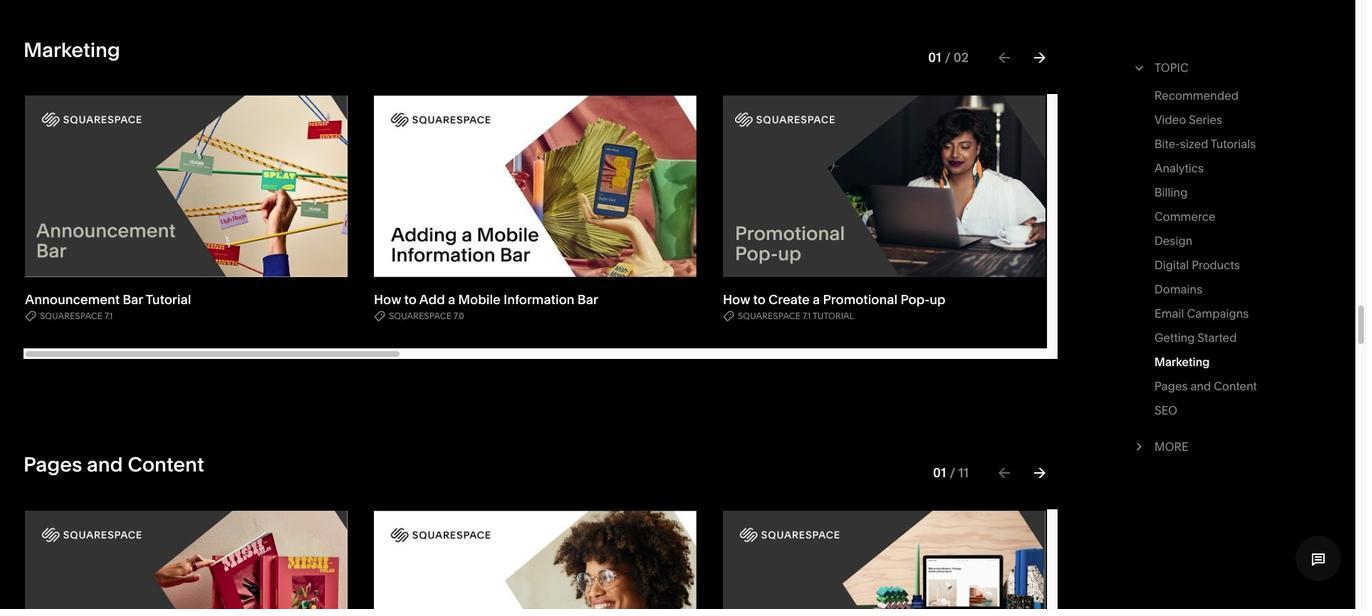 Task type: describe. For each thing, give the bounding box(es) containing it.
design link
[[1155, 231, 1193, 255]]

digital products link
[[1155, 255, 1241, 279]]

bite-
[[1155, 137, 1181, 151]]

information
[[504, 291, 575, 308]]

seo link
[[1155, 400, 1178, 425]]

up
[[930, 291, 946, 308]]

create
[[769, 291, 810, 308]]

1 vertical spatial marketing
[[1155, 355, 1210, 369]]

commerce
[[1155, 210, 1216, 224]]

digital
[[1155, 258, 1190, 272]]

topic link
[[1155, 58, 1308, 78]]

squarespace for create
[[738, 311, 801, 321]]

announcement bar tutorial
[[25, 291, 191, 308]]

video series link
[[1155, 110, 1223, 134]]

topic
[[1155, 61, 1189, 75]]

pages and content link
[[1155, 376, 1258, 400]]

marketing link
[[1155, 352, 1210, 376]]

1 vertical spatial content
[[128, 453, 204, 477]]

1 vertical spatial pages
[[24, 453, 82, 477]]

announcement
[[25, 291, 120, 308]]

sized
[[1181, 137, 1209, 151]]

more
[[1155, 440, 1189, 454]]

billing
[[1155, 185, 1188, 200]]

domains
[[1155, 282, 1203, 296]]

series
[[1189, 113, 1223, 127]]

digital products
[[1155, 258, 1241, 272]]

email campaigns
[[1155, 306, 1250, 321]]

recommended
[[1155, 88, 1239, 103]]

0 vertical spatial content
[[1214, 379, 1258, 393]]

02
[[954, 49, 969, 66]]

promotional
[[823, 291, 898, 308]]

/ for / 11
[[950, 464, 956, 481]]

01 for 01 / 11
[[933, 464, 946, 481]]

design
[[1155, 234, 1193, 248]]

mobile
[[458, 291, 501, 308]]

more link
[[1155, 437, 1308, 457]]

7.1 for create
[[803, 311, 811, 321]]

1 horizontal spatial and
[[1191, 379, 1212, 393]]

billing link
[[1155, 182, 1188, 207]]

getting
[[1155, 331, 1195, 345]]

squarespace 7.0
[[389, 311, 464, 321]]

bite-sized tutorials link
[[1155, 134, 1257, 158]]

more button
[[1132, 429, 1308, 465]]

1 vertical spatial pages and content
[[24, 453, 204, 477]]

squarespace for add
[[389, 311, 452, 321]]

2 bar from the left
[[578, 291, 599, 308]]

analytics
[[1155, 161, 1204, 175]]



Task type: locate. For each thing, give the bounding box(es) containing it.
seo
[[1155, 403, 1178, 418]]

2 how from the left
[[723, 291, 751, 308]]

a up squarespace 7.1 tutorial
[[813, 291, 820, 308]]

1 horizontal spatial squarespace
[[389, 311, 452, 321]]

0 horizontal spatial and
[[87, 453, 123, 477]]

1 horizontal spatial 7.1
[[803, 311, 811, 321]]

1 vertical spatial /
[[950, 464, 956, 481]]

01 for 01 / 02
[[929, 49, 942, 66]]

tutorial for squarespace 7.1 tutorial
[[813, 311, 855, 321]]

1 vertical spatial 01
[[933, 464, 946, 481]]

2 7.1 from the left
[[803, 311, 811, 321]]

how up squarespace 7.0 in the bottom of the page
[[374, 291, 401, 308]]

0 horizontal spatial to
[[404, 291, 417, 308]]

0 vertical spatial 01
[[929, 49, 942, 66]]

marketing
[[24, 37, 120, 62], [1155, 355, 1210, 369]]

video
[[1155, 113, 1187, 127]]

domains link
[[1155, 279, 1203, 304]]

11
[[959, 464, 969, 481]]

1 bar from the left
[[123, 291, 143, 308]]

0 horizontal spatial 7.1
[[105, 311, 113, 321]]

how to create a promotional pop-up
[[723, 291, 946, 308]]

1 horizontal spatial marketing
[[1155, 355, 1210, 369]]

7.1 down announcement bar tutorial
[[105, 311, 113, 321]]

bar
[[123, 291, 143, 308], [578, 291, 599, 308]]

bar right 'information'
[[578, 291, 599, 308]]

how to add a mobile information bar
[[374, 291, 599, 308]]

tutorial
[[146, 291, 191, 308], [813, 311, 855, 321]]

/ for / 02
[[945, 49, 951, 66]]

1 horizontal spatial a
[[813, 291, 820, 308]]

a up 7.0
[[448, 291, 455, 308]]

0 horizontal spatial squarespace
[[40, 311, 103, 321]]

content
[[1214, 379, 1258, 393], [128, 453, 204, 477]]

getting started link
[[1155, 328, 1237, 352]]

started
[[1198, 331, 1237, 345]]

getting started
[[1155, 331, 1237, 345]]

0 horizontal spatial pages
[[24, 453, 82, 477]]

0 horizontal spatial content
[[128, 453, 204, 477]]

/
[[945, 49, 951, 66], [950, 464, 956, 481]]

7.1 down "create"
[[803, 311, 811, 321]]

0 vertical spatial and
[[1191, 379, 1212, 393]]

7.1
[[105, 311, 113, 321], [803, 311, 811, 321]]

0 horizontal spatial how
[[374, 291, 401, 308]]

01 left 11
[[933, 464, 946, 481]]

a
[[448, 291, 455, 308], [813, 291, 820, 308]]

bite-sized tutorials
[[1155, 137, 1257, 151]]

squarespace
[[40, 311, 103, 321], [389, 311, 452, 321], [738, 311, 801, 321]]

0 vertical spatial pages
[[1155, 379, 1188, 393]]

0 vertical spatial tutorial
[[146, 291, 191, 308]]

how for how to add a mobile information bar
[[374, 291, 401, 308]]

7.1 for tutorial
[[105, 311, 113, 321]]

2 a from the left
[[813, 291, 820, 308]]

1 a from the left
[[448, 291, 455, 308]]

how
[[374, 291, 401, 308], [723, 291, 751, 308]]

1 horizontal spatial content
[[1214, 379, 1258, 393]]

to for create
[[754, 291, 766, 308]]

products
[[1192, 258, 1241, 272]]

campaigns
[[1187, 306, 1250, 321]]

1 horizontal spatial to
[[754, 291, 766, 308]]

squarespace down "create"
[[738, 311, 801, 321]]

to left "create"
[[754, 291, 766, 308]]

1 vertical spatial tutorial
[[813, 311, 855, 321]]

3 squarespace from the left
[[738, 311, 801, 321]]

1 horizontal spatial tutorial
[[813, 311, 855, 321]]

1 7.1 from the left
[[105, 311, 113, 321]]

0 horizontal spatial tutorial
[[146, 291, 191, 308]]

to for add
[[404, 291, 417, 308]]

tutorials
[[1211, 137, 1257, 151]]

commerce link
[[1155, 207, 1216, 231]]

pages and content
[[1155, 379, 1258, 393], [24, 453, 204, 477]]

squarespace 7.1 tutorial
[[738, 311, 855, 321]]

0 horizontal spatial pages and content
[[24, 453, 204, 477]]

01 / 02
[[929, 49, 969, 66]]

01 / 11
[[933, 464, 969, 481]]

squarespace for tutorial
[[40, 311, 103, 321]]

2 horizontal spatial squarespace
[[738, 311, 801, 321]]

pop-
[[901, 291, 930, 308]]

add
[[419, 291, 445, 308]]

0 vertical spatial pages and content
[[1155, 379, 1258, 393]]

1 horizontal spatial pages and content
[[1155, 379, 1258, 393]]

1 horizontal spatial pages
[[1155, 379, 1188, 393]]

a for add
[[448, 291, 455, 308]]

to left the 'add'
[[404, 291, 417, 308]]

0 horizontal spatial marketing
[[24, 37, 120, 62]]

to
[[404, 291, 417, 308], [754, 291, 766, 308]]

recommended link
[[1155, 86, 1239, 110]]

/ left 11
[[950, 464, 956, 481]]

0 vertical spatial marketing
[[24, 37, 120, 62]]

/ left 02
[[945, 49, 951, 66]]

topic button
[[1131, 50, 1308, 86]]

bar right announcement
[[123, 291, 143, 308]]

and
[[1191, 379, 1212, 393], [87, 453, 123, 477]]

01 left 02
[[929, 49, 942, 66]]

0 vertical spatial /
[[945, 49, 951, 66]]

video series
[[1155, 113, 1223, 127]]

email campaigns link
[[1155, 304, 1250, 328]]

2 to from the left
[[754, 291, 766, 308]]

1 horizontal spatial bar
[[578, 291, 599, 308]]

2 squarespace from the left
[[389, 311, 452, 321]]

1 squarespace from the left
[[40, 311, 103, 321]]

how left "create"
[[723, 291, 751, 308]]

0 horizontal spatial a
[[448, 291, 455, 308]]

a for create
[[813, 291, 820, 308]]

7.0
[[454, 311, 464, 321]]

tutorial for announcement bar tutorial
[[146, 291, 191, 308]]

1 to from the left
[[404, 291, 417, 308]]

squarespace down the 'add'
[[389, 311, 452, 321]]

analytics link
[[1155, 158, 1204, 182]]

1 vertical spatial and
[[87, 453, 123, 477]]

01
[[929, 49, 942, 66], [933, 464, 946, 481]]

pages
[[1155, 379, 1188, 393], [24, 453, 82, 477]]

1 how from the left
[[374, 291, 401, 308]]

how for how to create a promotional pop-up
[[723, 291, 751, 308]]

squarespace 7.1
[[40, 311, 113, 321]]

squarespace down announcement
[[40, 311, 103, 321]]

1 horizontal spatial how
[[723, 291, 751, 308]]

0 horizontal spatial bar
[[123, 291, 143, 308]]

email
[[1155, 306, 1185, 321]]



Task type: vqa. For each thing, say whether or not it's contained in the screenshot.
The Step 9 - Save link
no



